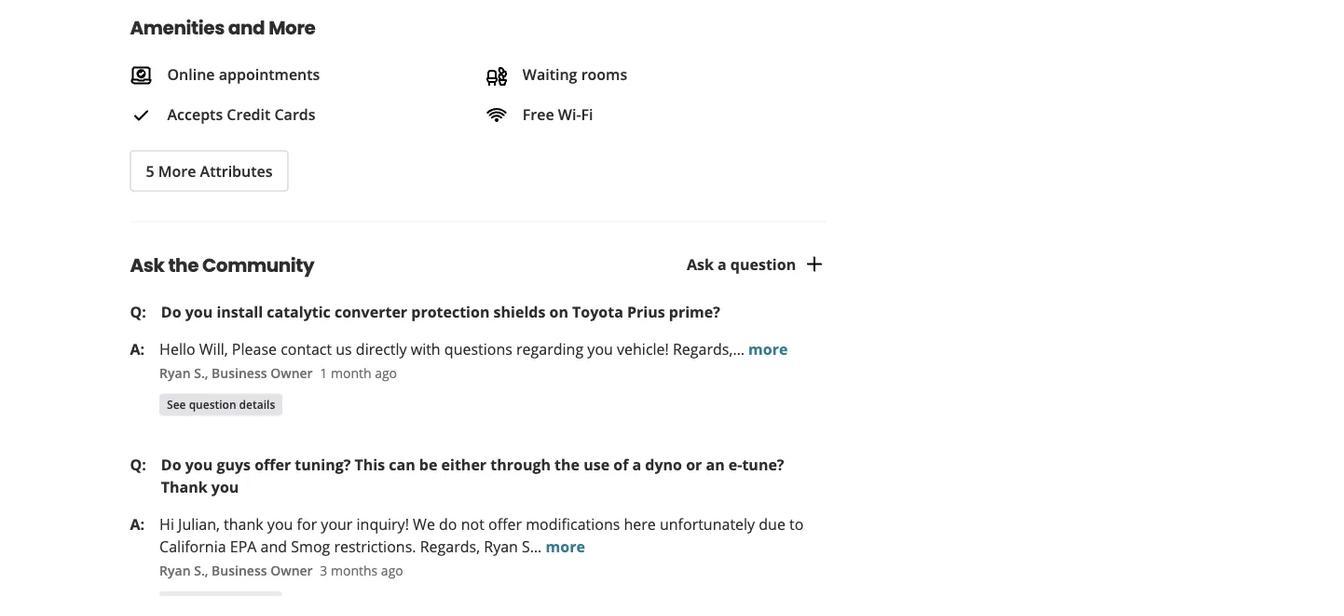 Task type: vqa. For each thing, say whether or not it's contained in the screenshot.
Ask the Community element
yes



Task type: locate. For each thing, give the bounding box(es) containing it.
1 vertical spatial a:
[[130, 514, 145, 534]]

1 vertical spatial ryan
[[484, 537, 518, 557]]

s., down 'will,'
[[194, 365, 208, 382]]

not
[[461, 514, 485, 534]]

do for do you guys offer tuning? this can be either through the use of a dyno or an e-tune? thank you
[[161, 454, 181, 475]]

1 vertical spatial q:
[[130, 454, 146, 475]]

0 horizontal spatial ask
[[130, 252, 165, 278]]

1 s., from the top
[[194, 365, 208, 382]]

waiting
[[523, 64, 578, 84]]

0 vertical spatial q:
[[130, 302, 146, 322]]

1 horizontal spatial the
[[555, 454, 580, 475]]

1 vertical spatial offer
[[489, 514, 522, 534]]

business
[[212, 365, 267, 382], [212, 562, 267, 580]]

a: for hello will,  please contact us directly with questions regarding you vehicle!   regards,…
[[130, 339, 145, 359]]

do inside do you guys offer tuning? this can be either through the use of a dyno or an e-tune? thank you
[[161, 454, 181, 475]]

1 vertical spatial more button
[[546, 537, 585, 557]]

ago down "directly" at the left of the page
[[375, 365, 397, 382]]

and
[[228, 15, 265, 41], [261, 537, 287, 557]]

5 more attributes
[[146, 161, 273, 181]]

the left use on the left bottom of page
[[555, 454, 580, 475]]

tuning?
[[295, 454, 351, 475]]

s…
[[522, 537, 542, 557]]

offer inside 'hi julian, thank you for your inquiry! we do not offer modifications here unfortunately due to california epa and smog restrictions. regards,  ryan s…'
[[489, 514, 522, 534]]

ago
[[375, 365, 397, 382], [381, 562, 404, 580]]

a right of
[[633, 454, 642, 475]]

ask a question link
[[687, 253, 826, 276]]

a: left the hi
[[130, 514, 145, 534]]

regarding
[[517, 339, 584, 359]]

online appointments
[[167, 64, 320, 84]]

0 vertical spatial the
[[168, 252, 199, 278]]

do for do you install catalytic converter protection shields on toyota prius prime?
[[161, 302, 181, 322]]

question
[[731, 254, 796, 274], [189, 397, 236, 412]]

details
[[239, 397, 275, 412]]

you down the "guys"
[[212, 477, 239, 497]]

0 vertical spatial owner
[[271, 365, 313, 382]]

and up ryan s., business owner 3 months ago
[[261, 537, 287, 557]]

online
[[167, 64, 215, 84]]

see question details
[[167, 397, 275, 412]]

due
[[759, 514, 786, 534]]

0 vertical spatial a:
[[130, 339, 145, 359]]

inquiry!
[[357, 514, 409, 534]]

more inside hello will,  please contact us directly with questions regarding you vehicle!   regards,… more ryan s., business owner 1 month ago
[[749, 339, 788, 359]]

more up appointments
[[269, 15, 316, 41]]

q:
[[130, 302, 146, 322], [130, 454, 146, 475]]

through
[[491, 454, 551, 475]]

more button
[[749, 339, 788, 359], [546, 537, 585, 557]]

more right regards,…
[[749, 339, 788, 359]]

more
[[749, 339, 788, 359], [546, 537, 585, 557]]

1
[[320, 365, 328, 382]]

2 business from the top
[[212, 562, 267, 580]]

ryan
[[160, 365, 191, 382], [484, 537, 518, 557], [160, 562, 191, 580]]

offer
[[255, 454, 291, 475], [489, 514, 522, 534]]

regards,…
[[673, 339, 745, 359]]

0 vertical spatial s.,
[[194, 365, 208, 382]]

the
[[168, 252, 199, 278], [555, 454, 580, 475]]

1 horizontal spatial more
[[269, 15, 316, 41]]

1 horizontal spatial a
[[718, 254, 727, 274]]

1 vertical spatial a
[[633, 454, 642, 475]]

0 horizontal spatial more
[[158, 161, 196, 181]]

0 vertical spatial question
[[731, 254, 796, 274]]

with
[[411, 339, 441, 359]]

0 horizontal spatial question
[[189, 397, 236, 412]]

1 vertical spatial question
[[189, 397, 236, 412]]

q: for do you install catalytic converter protection shields on toyota prius prime?
[[130, 302, 146, 322]]

us
[[336, 339, 352, 359]]

question right see
[[189, 397, 236, 412]]

s., inside hello will,  please contact us directly with questions regarding you vehicle!   regards,… more ryan s., business owner 1 month ago
[[194, 365, 208, 382]]

unfortunately
[[660, 514, 755, 534]]

0 vertical spatial do
[[161, 302, 181, 322]]

owner down contact
[[271, 365, 313, 382]]

and inside amenities and more element
[[228, 15, 265, 41]]

2 do from the top
[[161, 454, 181, 475]]

0 vertical spatial and
[[228, 15, 265, 41]]

1 vertical spatial business
[[212, 562, 267, 580]]

months
[[331, 562, 378, 580]]

vehicle!
[[617, 339, 669, 359]]

fi
[[581, 104, 594, 124]]

modifications
[[526, 514, 620, 534]]

0 horizontal spatial more
[[546, 537, 585, 557]]

thank
[[224, 514, 264, 534]]

shields
[[494, 302, 546, 322]]

ask up the prime?
[[687, 254, 714, 274]]

the left community
[[168, 252, 199, 278]]

please
[[232, 339, 277, 359]]

on
[[550, 302, 569, 322]]

5 more attributes button
[[130, 151, 289, 192]]

q: for do you guys offer tuning? this can be either through the use of a dyno or an e-tune? thank you
[[130, 454, 146, 475]]

2 q: from the top
[[130, 454, 146, 475]]

0 vertical spatial ago
[[375, 365, 397, 382]]

offer inside do you guys offer tuning? this can be either through the use of a dyno or an e-tune? thank you
[[255, 454, 291, 475]]

attributes
[[200, 161, 273, 181]]

ryan left the s…
[[484, 537, 518, 557]]

s., down california
[[194, 562, 208, 580]]

0 horizontal spatial the
[[168, 252, 199, 278]]

more button for prime?
[[749, 339, 788, 359]]

24 waiting rooms v2 image
[[486, 65, 508, 87]]

1 do from the top
[[161, 302, 181, 322]]

owner
[[271, 365, 313, 382], [271, 562, 313, 580]]

amenities
[[130, 15, 225, 41]]

ask up hello
[[130, 252, 165, 278]]

credit
[[227, 104, 271, 124]]

do you guys offer tuning? this can be either through the use of a dyno or an e-tune? thank you
[[161, 454, 785, 497]]

do you install catalytic converter protection shields on toyota prius prime?
[[161, 302, 721, 322]]

smog
[[291, 537, 330, 557]]

you down the toyota
[[588, 339, 613, 359]]

you left for
[[267, 514, 293, 534]]

do up hello
[[161, 302, 181, 322]]

a:
[[130, 339, 145, 359], [130, 514, 145, 534]]

epa
[[230, 537, 257, 557]]

2 vertical spatial ryan
[[160, 562, 191, 580]]

1 vertical spatial s.,
[[194, 562, 208, 580]]

1 horizontal spatial ask
[[687, 254, 714, 274]]

1 vertical spatial do
[[161, 454, 181, 475]]

do
[[161, 302, 181, 322], [161, 454, 181, 475]]

ask
[[130, 252, 165, 278], [687, 254, 714, 274]]

0 vertical spatial offer
[[255, 454, 291, 475]]

1 vertical spatial more
[[158, 161, 196, 181]]

and up online appointments
[[228, 15, 265, 41]]

offer right the "guys"
[[255, 454, 291, 475]]

we
[[413, 514, 435, 534]]

0 vertical spatial more button
[[749, 339, 788, 359]]

offer right the not
[[489, 514, 522, 534]]

business down epa
[[212, 562, 267, 580]]

ago down restrictions.
[[381, 562, 404, 580]]

ask the community element
[[100, 221, 856, 598]]

do
[[439, 514, 457, 534]]

ryan down california
[[160, 562, 191, 580]]

month
[[331, 365, 372, 382]]

will,
[[199, 339, 228, 359]]

more button right regards,…
[[749, 339, 788, 359]]

you
[[185, 302, 213, 322], [588, 339, 613, 359], [185, 454, 213, 475], [212, 477, 239, 497], [267, 514, 293, 534]]

more
[[269, 15, 316, 41], [158, 161, 196, 181]]

24 checkmark v2 image
[[130, 104, 152, 127]]

california
[[160, 537, 226, 557]]

to
[[790, 514, 804, 534]]

a
[[718, 254, 727, 274], [633, 454, 642, 475]]

0 horizontal spatial offer
[[255, 454, 291, 475]]

more button down the modifications on the bottom left of page
[[546, 537, 585, 557]]

a: left hello
[[130, 339, 145, 359]]

0 horizontal spatial more button
[[546, 537, 585, 557]]

more down the modifications on the bottom left of page
[[546, 537, 585, 557]]

a up the prime?
[[718, 254, 727, 274]]

1 q: from the top
[[130, 302, 146, 322]]

converter
[[335, 302, 408, 322]]

the inside do you guys offer tuning? this can be either through the use of a dyno or an e-tune? thank you
[[555, 454, 580, 475]]

0 horizontal spatial a
[[633, 454, 642, 475]]

1 owner from the top
[[271, 365, 313, 382]]

1 vertical spatial owner
[[271, 562, 313, 580]]

question left the 24 add v2 image at the right of the page
[[731, 254, 796, 274]]

see
[[167, 397, 186, 412]]

use
[[584, 454, 610, 475]]

ryan down hello
[[160, 365, 191, 382]]

1 horizontal spatial offer
[[489, 514, 522, 534]]

1 a: from the top
[[130, 339, 145, 359]]

do up thank
[[161, 454, 181, 475]]

hi
[[160, 514, 174, 534]]

more button for the
[[546, 537, 585, 557]]

owner inside hello will,  please contact us directly with questions regarding you vehicle!   regards,… more ryan s., business owner 1 month ago
[[271, 365, 313, 382]]

24 online appointments v2 image
[[130, 65, 152, 87]]

more right "5"
[[158, 161, 196, 181]]

business down please
[[212, 365, 267, 382]]

1 vertical spatial and
[[261, 537, 287, 557]]

1 vertical spatial the
[[555, 454, 580, 475]]

1 horizontal spatial more
[[749, 339, 788, 359]]

2 a: from the top
[[130, 514, 145, 534]]

0 vertical spatial ryan
[[160, 365, 191, 382]]

catalytic
[[267, 302, 331, 322]]

0 vertical spatial business
[[212, 365, 267, 382]]

business inside hello will,  please contact us directly with questions regarding you vehicle!   regards,… more ryan s., business owner 1 month ago
[[212, 365, 267, 382]]

1 horizontal spatial more button
[[749, 339, 788, 359]]

1 business from the top
[[212, 365, 267, 382]]

hi julian, thank you for your inquiry! we do not offer modifications here unfortunately due to california epa and smog restrictions. regards,  ryan s…
[[160, 514, 804, 557]]

0 vertical spatial more
[[269, 15, 316, 41]]

s.,
[[194, 365, 208, 382], [194, 562, 208, 580]]

0 vertical spatial more
[[749, 339, 788, 359]]

owner down smog
[[271, 562, 313, 580]]

guys
[[217, 454, 251, 475]]



Task type: describe. For each thing, give the bounding box(es) containing it.
amenities and more element
[[100, 0, 841, 192]]

protection
[[411, 302, 490, 322]]

contact
[[281, 339, 332, 359]]

2 s., from the top
[[194, 562, 208, 580]]

thank
[[161, 477, 208, 497]]

ryan inside hello will,  please contact us directly with questions regarding you vehicle!   regards,… more ryan s., business owner 1 month ago
[[160, 365, 191, 382]]

5
[[146, 161, 154, 181]]

for
[[297, 514, 317, 534]]

directly
[[356, 339, 407, 359]]

can
[[389, 454, 416, 475]]

prius
[[628, 302, 665, 322]]

julian,
[[178, 514, 220, 534]]

wi-
[[558, 104, 581, 124]]

tune?
[[743, 454, 785, 475]]

a: for hi julian, thank you for your inquiry! we do not offer modifications here unfortunately due to california epa and smog restrictions. regards,  ryan s…
[[130, 514, 145, 534]]

rooms
[[582, 64, 628, 84]]

regards,
[[420, 537, 480, 557]]

24 wifi v2 image
[[486, 104, 508, 127]]

either
[[442, 454, 487, 475]]

waiting rooms
[[523, 64, 628, 84]]

community
[[202, 252, 315, 278]]

2 owner from the top
[[271, 562, 313, 580]]

and inside 'hi julian, thank you for your inquiry! we do not offer modifications here unfortunately due to california epa and smog restrictions. regards,  ryan s…'
[[261, 537, 287, 557]]

appointments
[[219, 64, 320, 84]]

install
[[217, 302, 263, 322]]

accepts
[[167, 104, 223, 124]]

1 vertical spatial more
[[546, 537, 585, 557]]

dyno
[[646, 454, 683, 475]]

or
[[686, 454, 702, 475]]

0 vertical spatial a
[[718, 254, 727, 274]]

hello
[[160, 339, 195, 359]]

you inside 'hi julian, thank you for your inquiry! we do not offer modifications here unfortunately due to california epa and smog restrictions. regards,  ryan s…'
[[267, 514, 293, 534]]

free wi-fi
[[523, 104, 594, 124]]

see question details link
[[160, 394, 283, 416]]

you inside hello will,  please contact us directly with questions regarding you vehicle!   regards,… more ryan s., business owner 1 month ago
[[588, 339, 613, 359]]

you up thank
[[185, 454, 213, 475]]

ask a question
[[687, 254, 796, 274]]

1 horizontal spatial question
[[731, 254, 796, 274]]

24 add v2 image
[[804, 253, 826, 276]]

of
[[614, 454, 629, 475]]

you up 'will,'
[[185, 302, 213, 322]]

3
[[320, 562, 328, 580]]

your
[[321, 514, 353, 534]]

a inside do you guys offer tuning? this can be either through the use of a dyno or an e-tune? thank you
[[633, 454, 642, 475]]

more inside dropdown button
[[158, 161, 196, 181]]

1 vertical spatial ago
[[381, 562, 404, 580]]

cards
[[275, 104, 316, 124]]

be
[[419, 454, 438, 475]]

ago inside hello will,  please contact us directly with questions regarding you vehicle!   regards,… more ryan s., business owner 1 month ago
[[375, 365, 397, 382]]

hello will,  please contact us directly with questions regarding you vehicle!   regards,… more ryan s., business owner 1 month ago
[[160, 339, 788, 382]]

ryan inside 'hi julian, thank you for your inquiry! we do not offer modifications here unfortunately due to california epa and smog restrictions. regards,  ryan s…'
[[484, 537, 518, 557]]

toyota
[[573, 302, 624, 322]]

ask for ask a question
[[687, 254, 714, 274]]

this
[[355, 454, 385, 475]]

accepts credit cards
[[167, 104, 316, 124]]

ask the community
[[130, 252, 315, 278]]

restrictions.
[[334, 537, 416, 557]]

here
[[624, 514, 656, 534]]

ask for ask the community
[[130, 252, 165, 278]]

e-
[[729, 454, 743, 475]]

prime?
[[669, 302, 721, 322]]

amenities and more
[[130, 15, 316, 41]]

ryan s., business owner 3 months ago
[[160, 562, 404, 580]]

questions
[[445, 339, 513, 359]]

free
[[523, 104, 554, 124]]

an
[[706, 454, 725, 475]]



